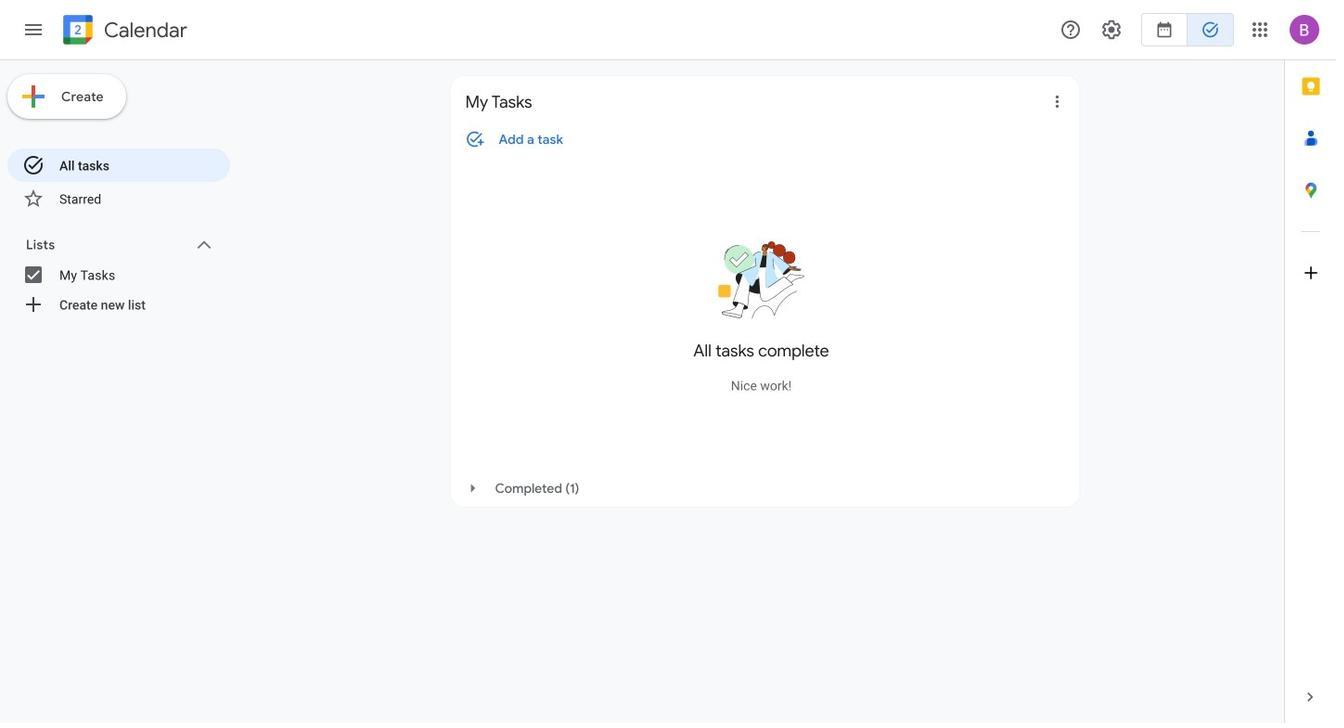 Task type: describe. For each thing, give the bounding box(es) containing it.
calendar element
[[59, 11, 187, 52]]

tasks sidebar image
[[22, 19, 45, 41]]



Task type: locate. For each thing, give the bounding box(es) containing it.
heading inside calendar element
[[100, 19, 187, 41]]

support menu image
[[1060, 19, 1082, 41]]

tab list
[[1286, 60, 1337, 671]]

settings menu image
[[1101, 19, 1123, 41]]

heading
[[100, 19, 187, 41]]



Task type: vqa. For each thing, say whether or not it's contained in the screenshot.
Calendar element
yes



